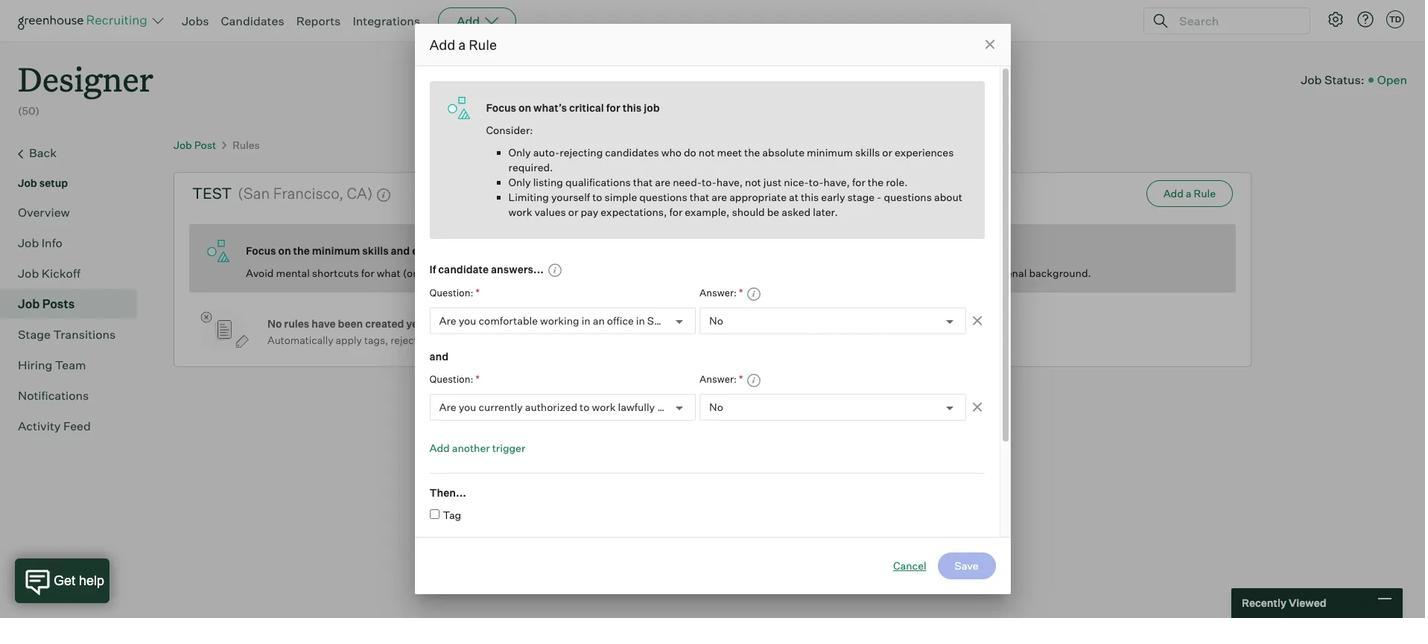Task type: locate. For each thing, give the bounding box(es) containing it.
minimum inside only auto-rejecting candidates who do not meet the absolute minimum skills or experiences required. only listing qualifications that are need-to-have, not just nice-to-have, for the role. limiting yourself to simple questions that are appropriate at this early stage - questions about work values or pay expectations, for example, should be asked later.
[[807, 146, 853, 159]]

2 vertical spatial on
[[587, 334, 599, 347]]

hiring
[[18, 357, 52, 372]]

no for are you comfortable working in an office in san francisco 5 days a week?
[[709, 315, 723, 328]]

1 answer: from the top
[[700, 287, 737, 299]]

1 have, from the left
[[716, 176, 743, 188]]

2 horizontal spatial in
[[657, 401, 666, 414]]

(san
[[238, 184, 270, 203]]

0 horizontal spatial add a rule
[[430, 37, 497, 53]]

job info
[[18, 235, 63, 250]]

1 horizontal spatial candidates
[[605, 146, 659, 159]]

work
[[508, 206, 532, 218], [592, 401, 616, 414]]

question: for are you comfortable working in an office in san francisco 5 days a week?
[[430, 287, 473, 299]]

1 horizontal spatial work
[[592, 401, 616, 414]]

0 horizontal spatial have,
[[716, 176, 743, 188]]

0 vertical spatial when multiple answer values are selected, an applicant only needs to match one of them to trigger this condition. element
[[743, 284, 762, 302]]

for
[[606, 101, 620, 114], [852, 176, 866, 188], [669, 206, 683, 218], [361, 267, 374, 280]]

skills up what
[[362, 245, 389, 257]]

personality
[[739, 267, 794, 280]]

1 are from the top
[[439, 315, 456, 328]]

add a rule inside dialog
[[430, 37, 497, 53]]

0 horizontal spatial rule
[[469, 37, 497, 53]]

1 vertical spatial on
[[278, 245, 291, 257]]

add another trigger button
[[430, 436, 525, 462]]

1 vertical spatial add a rule
[[1163, 187, 1216, 200]]

add a rule inside button
[[1163, 187, 1216, 200]]

1 horizontal spatial have,
[[824, 176, 850, 188]]

limiting
[[508, 191, 549, 203]]

question: down success
[[430, 287, 473, 299]]

this right at
[[801, 191, 819, 203]]

1 horizontal spatial add a rule
[[1163, 187, 1216, 200]]

looks
[[487, 267, 514, 280]]

1 question: * from the top
[[430, 286, 480, 299]]

question: * for are you currently authorized to work lawfully in the us?
[[430, 373, 480, 386]]

nice-
[[784, 176, 809, 188]]

Tag checkbox
[[430, 510, 439, 520]]

week?
[[760, 315, 792, 328]]

1 question: from the top
[[430, 287, 473, 299]]

0 vertical spatial are
[[655, 176, 671, 188]]

answer
[[646, 334, 681, 347]]

0 vertical spatial are
[[439, 315, 456, 328]]

2 have, from the left
[[824, 176, 850, 188]]

0 horizontal spatial that
[[633, 176, 653, 188]]

when multiple answer values are selected, an applicant only needs to match one of them to trigger this condition. image down questions.
[[747, 373, 762, 388]]

1 vertical spatial question: *
[[430, 373, 480, 386]]

1 vertical spatial job
[[632, 245, 648, 257]]

0 horizontal spatial to
[[510, 245, 521, 257]]

2 to- from the left
[[809, 176, 824, 188]]

candidates down comfortable on the left of page
[[500, 334, 553, 347]]

1 horizontal spatial rule
[[1194, 187, 1216, 200]]

this right of
[[611, 245, 630, 257]]

1 vertical spatial a
[[1186, 187, 1192, 200]]

1 you from the top
[[459, 315, 476, 328]]

questions.
[[738, 334, 788, 347]]

based
[[555, 334, 584, 347]]

job left kickoff
[[18, 266, 39, 281]]

1 vertical spatial minimum
[[312, 245, 360, 257]]

when multiple answer values are selected, an applicant only needs to match one of them to trigger this condition. image down personality
[[747, 287, 762, 302]]

0 vertical spatial a
[[458, 37, 466, 53]]

no rules have been created yet. automatically apply tags, reject, and/or advance candidates based on how they answer application questions.
[[267, 318, 788, 347]]

job
[[1301, 72, 1322, 87], [174, 138, 192, 151], [18, 176, 37, 189], [18, 235, 39, 250], [18, 266, 39, 281], [18, 296, 40, 311]]

focus for add a rule
[[486, 101, 516, 114]]

designer (50)
[[18, 57, 154, 117]]

this right critical
[[623, 101, 642, 114]]

job for job kickoff
[[18, 266, 39, 281]]

working
[[540, 315, 579, 328]]

0 vertical spatial candidates
[[605, 146, 659, 159]]

focus for test
[[246, 245, 276, 257]]

on for add a rule
[[519, 101, 531, 114]]

0 vertical spatial that
[[633, 176, 653, 188]]

0 vertical spatial rule
[[469, 37, 497, 53]]

the
[[744, 146, 760, 159], [868, 176, 884, 188], [293, 245, 310, 257], [551, 245, 567, 257], [668, 401, 684, 414]]

to-
[[702, 176, 717, 188], [809, 176, 824, 188]]

or left personal
[[972, 267, 982, 280]]

answer: *
[[700, 286, 743, 299], [700, 373, 743, 386]]

0 vertical spatial answer:
[[700, 287, 737, 299]]

question: down and/or
[[430, 374, 473, 386]]

question: * down success
[[430, 286, 480, 299]]

days
[[727, 315, 750, 328]]

candidates inside no rules have been created yet. automatically apply tags, reject, and/or advance candidates based on how they answer application questions.
[[500, 334, 553, 347]]

that up example,
[[690, 191, 709, 203]]

recently viewed
[[1242, 597, 1327, 610]]

on left how
[[587, 334, 599, 347]]

trigger
[[492, 442, 525, 455]]

questions down role.
[[884, 191, 932, 203]]

tag
[[443, 509, 461, 522]]

2 vertical spatial or
[[972, 267, 982, 280]]

not right do
[[699, 146, 715, 159]]

1 vertical spatial this
[[801, 191, 819, 203]]

1 vertical spatial and
[[430, 351, 449, 363]]

2 are from the top
[[439, 401, 456, 414]]

that
[[633, 176, 653, 188], [690, 191, 709, 203]]

1 vertical spatial when multiple answer values are selected, an applicant only needs to match one of them to trigger this condition. element
[[743, 371, 762, 389]]

lawfully
[[618, 401, 655, 414]]

0 vertical spatial when multiple answer values are selected, an applicant only needs to match one of them to trigger this condition. image
[[747, 287, 762, 302]]

are up example,
[[712, 191, 727, 203]]

questions
[[639, 191, 687, 203], [884, 191, 932, 203], [658, 267, 706, 280]]

1 vertical spatial candidates
[[500, 334, 553, 347]]

no left rules
[[267, 318, 282, 330]]

1 vertical spatial question:
[[430, 374, 473, 386]]

info
[[42, 235, 63, 250]]

job left info
[[18, 235, 39, 250]]

or down yourself
[[568, 206, 578, 218]]

or
[[882, 146, 892, 159], [568, 206, 578, 218], [972, 267, 982, 280]]

only up "limiting"
[[508, 176, 531, 188]]

focus on the minimum skills and experience needed to meet the goals of this job
[[246, 245, 648, 257]]

only up "required."
[[508, 146, 531, 159]]

0 vertical spatial to
[[592, 191, 602, 203]]

0 horizontal spatial in
[[582, 315, 591, 328]]

been
[[338, 318, 363, 330]]

0 vertical spatial add a rule
[[430, 37, 497, 53]]

tags,
[[364, 334, 388, 347]]

minimum up the early
[[807, 146, 853, 159]]

2 when multiple answer values are selected, an applicant only needs to match one of them to trigger this condition. image from the top
[[747, 373, 762, 388]]

0 vertical spatial answer: *
[[700, 286, 743, 299]]

1 to- from the left
[[702, 176, 717, 188]]

2 horizontal spatial on
[[587, 334, 599, 347]]

0 vertical spatial work
[[508, 206, 532, 218]]

job for job setup
[[18, 176, 37, 189]]

1 horizontal spatial on
[[519, 101, 531, 114]]

job right critical
[[644, 101, 660, 114]]

no for are you currently authorized to work lawfully in the us?
[[709, 401, 723, 414]]

in left san
[[636, 315, 645, 328]]

when multiple answer values are selected, an applicant only needs to match one of them to trigger this condition. element
[[743, 284, 762, 302], [743, 371, 762, 389]]

focus up consider:
[[486, 101, 516, 114]]

integrations link
[[353, 13, 420, 28]]

1 vertical spatial or
[[568, 206, 578, 218]]

1 horizontal spatial a
[[752, 315, 758, 328]]

job kickoff
[[18, 266, 80, 281]]

on left what's
[[519, 101, 531, 114]]

experiences
[[895, 146, 954, 159]]

answer: up 5
[[700, 287, 737, 299]]

0 vertical spatial question: *
[[430, 286, 480, 299]]

0 vertical spatial only
[[508, 146, 531, 159]]

2 question: from the top
[[430, 374, 473, 386]]

1 horizontal spatial minimum
[[807, 146, 853, 159]]

question: * for are you comfortable working in an office in san francisco 5 days a week?
[[430, 286, 480, 299]]

open
[[1377, 72, 1407, 87]]

0 vertical spatial focus
[[486, 101, 516, 114]]

answer: up the us?
[[700, 374, 737, 386]]

rejecting
[[560, 146, 603, 159]]

1 horizontal spatial skills
[[855, 146, 880, 159]]

skills
[[855, 146, 880, 159], [362, 245, 389, 257]]

have, up 'appropriate'
[[716, 176, 743, 188]]

0 vertical spatial not
[[699, 146, 715, 159]]

are up another
[[439, 401, 456, 414]]

meet right do
[[717, 146, 742, 159]]

about inside only auto-rejecting candidates who do not meet the absolute minimum skills or experiences required. only listing qualifications that are need-to-have, not just nice-to-have, for the role. limiting yourself to simple questions that are appropriate at this early stage - questions about work values or pay expectations, for example, should be asked later.
[[934, 191, 963, 203]]

and down and/or
[[430, 351, 449, 363]]

in left an
[[582, 315, 591, 328]]

to up answers...
[[510, 245, 521, 257]]

feed
[[63, 418, 91, 433]]

1 horizontal spatial or
[[882, 146, 892, 159]]

configure image
[[1327, 10, 1345, 28]]

job left setup
[[18, 176, 37, 189]]

focus
[[486, 101, 516, 114], [246, 245, 276, 257]]

*
[[476, 286, 480, 299], [739, 286, 743, 299], [476, 373, 480, 386], [739, 373, 743, 386]]

2 answer: from the top
[[700, 374, 737, 386]]

and up the '(or'
[[391, 245, 410, 257]]

in right lawfully
[[657, 401, 666, 414]]

1 vertical spatial work
[[592, 401, 616, 414]]

1 horizontal spatial meet
[[717, 146, 742, 159]]

about down experiences
[[934, 191, 963, 203]]

1 when multiple answer values are selected, an applicant only needs to match one of them to trigger this condition. image from the top
[[747, 287, 762, 302]]

question: *
[[430, 286, 480, 299], [430, 373, 480, 386]]

work inside only auto-rejecting candidates who do not meet the absolute minimum skills or experiences required. only listing qualifications that are need-to-have, not just nice-to-have, for the role. limiting yourself to simple questions that are appropriate at this early stage - questions about work values or pay expectations, for example, should be asked later.
[[508, 206, 532, 218]]

no up application
[[709, 315, 723, 328]]

about left personality
[[709, 267, 737, 280]]

job setup
[[18, 176, 68, 189]]

job info link
[[18, 234, 131, 252]]

a
[[458, 37, 466, 53], [1186, 187, 1192, 200], [752, 315, 758, 328]]

values
[[535, 206, 566, 218]]

no
[[709, 315, 723, 328], [267, 318, 282, 330], [709, 401, 723, 414]]

1 vertical spatial answer:
[[700, 374, 737, 386]]

the up only questions with yes/no, single-select or multi-select answers types will appear. element
[[551, 245, 567, 257]]

job post
[[174, 138, 216, 151]]

1 horizontal spatial to
[[580, 401, 590, 414]]

when multiple answer values are selected, an applicant only needs to match one of them to trigger this condition. element for francisco
[[743, 284, 762, 302]]

focus inside add a rule dialog
[[486, 101, 516, 114]]

when multiple answer values are selected, an applicant only needs to match one of them to trigger this condition. image for are you currently authorized to work lawfully in the us?
[[747, 373, 762, 388]]

1 horizontal spatial not
[[745, 176, 761, 188]]

you left currently
[[459, 401, 476, 414]]

only questions with yes/no, single-select or multi-select answers types will appear. image
[[547, 263, 562, 278]]

meet up by
[[523, 245, 549, 257]]

and/or
[[423, 334, 455, 347]]

1 vertical spatial about
[[709, 267, 737, 280]]

transitions
[[53, 327, 116, 342]]

to right authorized
[[580, 401, 590, 414]]

job left the post
[[174, 138, 192, 151]]

1 vertical spatial answer: *
[[700, 373, 743, 386]]

0 horizontal spatial skills
[[362, 245, 389, 257]]

1 horizontal spatial and
[[430, 351, 449, 363]]

work down "limiting"
[[508, 206, 532, 218]]

just
[[764, 176, 782, 188]]

advance
[[458, 334, 498, 347]]

who)
[[419, 267, 444, 280]]

1 vertical spatial you
[[459, 401, 476, 414]]

on up mental
[[278, 245, 291, 257]]

qualifications
[[565, 176, 631, 188]]

when multiple answer values are selected, an applicant only needs to match one of them to trigger this condition. image
[[747, 287, 762, 302], [747, 373, 762, 388]]

to down qualifications
[[592, 191, 602, 203]]

2 horizontal spatial a
[[1186, 187, 1192, 200]]

automatically
[[267, 334, 333, 347]]

1 vertical spatial are
[[439, 401, 456, 414]]

to- up the early
[[809, 176, 824, 188]]

answer: * up 5
[[700, 286, 743, 299]]

1 horizontal spatial to-
[[809, 176, 824, 188]]

to- up example,
[[702, 176, 717, 188]]

answer: * up the us?
[[700, 373, 743, 386]]

application
[[683, 334, 736, 347]]

0 horizontal spatial to-
[[702, 176, 717, 188]]

automatically apply tags, reject, and/or advance candidates based on how they answer application questions. image
[[376, 188, 391, 203]]

0 horizontal spatial work
[[508, 206, 532, 218]]

are up and/or
[[439, 315, 456, 328]]

0 vertical spatial meet
[[717, 146, 742, 159]]

later.
[[813, 206, 838, 218]]

you for comfortable
[[459, 315, 476, 328]]

job for job post
[[174, 138, 192, 151]]

not up 'appropriate'
[[745, 176, 761, 188]]

1 horizontal spatial are
[[712, 191, 727, 203]]

for left what
[[361, 267, 374, 280]]

have, up the early
[[824, 176, 850, 188]]

stage
[[848, 191, 875, 203]]

activity
[[18, 418, 61, 433]]

2 answer: * from the top
[[700, 373, 743, 386]]

1 horizontal spatial about
[[934, 191, 963, 203]]

who
[[661, 146, 682, 159]]

0 horizontal spatial focus
[[246, 245, 276, 257]]

0 vertical spatial minimum
[[807, 146, 853, 159]]

1 answer: * from the top
[[700, 286, 743, 299]]

2 vertical spatial this
[[611, 245, 630, 257]]

only
[[508, 146, 531, 159], [508, 176, 531, 188]]

minimum up shortcuts
[[312, 245, 360, 257]]

success
[[446, 267, 485, 280]]

automatically apply tags, reject, and/or advance candidates based on how they answer application questions. element
[[373, 180, 391, 207]]

what
[[377, 267, 401, 280]]

no inside no rules have been created yet. automatically apply tags, reject, and/or advance candidates based on how they answer application questions.
[[267, 318, 282, 330]]

1 vertical spatial focus
[[246, 245, 276, 257]]

on inside add a rule dialog
[[519, 101, 531, 114]]

0 vertical spatial skills
[[855, 146, 880, 159]]

0 horizontal spatial and
[[391, 245, 410, 257]]

answer: for us?
[[700, 374, 737, 386]]

needed
[[470, 245, 508, 257]]

skills up stage
[[855, 146, 880, 159]]

you up advance
[[459, 315, 476, 328]]

focus up avoid
[[246, 245, 276, 257]]

0 vertical spatial and
[[391, 245, 410, 257]]

0 vertical spatial on
[[519, 101, 531, 114]]

reports
[[296, 13, 341, 28]]

job left status:
[[1301, 72, 1322, 87]]

individual
[[874, 267, 921, 280]]

candidates
[[221, 13, 284, 28]]

0 vertical spatial job
[[644, 101, 660, 114]]

2 when multiple answer values are selected, an applicant only needs to match one of them to trigger this condition. element from the top
[[743, 371, 762, 389]]

0 horizontal spatial candidates
[[500, 334, 553, 347]]

2 horizontal spatial to
[[592, 191, 602, 203]]

or up role.
[[882, 146, 892, 159]]

this inside only auto-rejecting candidates who do not meet the absolute minimum skills or experiences required. only listing qualifications that are need-to-have, not just nice-to-have, for the role. limiting yourself to simple questions that are appropriate at this early stage - questions about work values or pay expectations, for example, should be asked later.
[[801, 191, 819, 203]]

when multiple answer values are selected, an applicant only needs to match one of them to trigger this condition. element down questions.
[[743, 371, 762, 389]]

and inside add a rule dialog
[[430, 351, 449, 363]]

candidates left who
[[605, 146, 659, 159]]

1 vertical spatial to
[[510, 245, 521, 257]]

0 vertical spatial or
[[882, 146, 892, 159]]

2 vertical spatial a
[[752, 315, 758, 328]]

job up asking
[[632, 245, 648, 257]]

0 vertical spatial question:
[[430, 287, 473, 299]]

absolute
[[762, 146, 805, 159]]

1 vertical spatial rule
[[1194, 187, 1216, 200]]

the left absolute
[[744, 146, 760, 159]]

if candidate answers...
[[430, 263, 544, 276]]

candidates inside only auto-rejecting candidates who do not meet the absolute minimum skills or experiences required. only listing qualifications that are need-to-have, not just nice-to-have, for the role. limiting yourself to simple questions that are appropriate at this early stage - questions about work values or pay expectations, for example, should be asked later.
[[605, 146, 659, 159]]

minimum
[[807, 146, 853, 159], [312, 245, 360, 257]]

that up simple
[[633, 176, 653, 188]]

1 vertical spatial that
[[690, 191, 709, 203]]

1 when multiple answer values are selected, an applicant only needs to match one of them to trigger this condition. element from the top
[[743, 284, 762, 302]]

1 vertical spatial only
[[508, 176, 531, 188]]

question: * down and/or
[[430, 373, 480, 386]]

posts
[[42, 296, 75, 311]]

when multiple answer values are selected, an applicant only needs to match one of them to trigger this condition. element down personality
[[743, 284, 762, 302]]

2 you from the top
[[459, 401, 476, 414]]

2 question: * from the top
[[430, 373, 480, 386]]

1 horizontal spatial focus
[[486, 101, 516, 114]]

a inside button
[[1186, 187, 1192, 200]]

0 vertical spatial about
[[934, 191, 963, 203]]

job left posts
[[18, 296, 40, 311]]

no right the us?
[[709, 401, 723, 414]]

0 vertical spatial you
[[459, 315, 476, 328]]

work left lawfully
[[592, 401, 616, 414]]

are left need-
[[655, 176, 671, 188]]



Task type: describe. For each thing, give the bounding box(es) containing it.
* down questions.
[[739, 373, 743, 386]]

recently
[[1242, 597, 1287, 610]]

do
[[684, 146, 696, 159]]

cancel link
[[893, 559, 927, 574]]

2 vertical spatial to
[[580, 401, 590, 414]]

add another trigger
[[430, 442, 525, 455]]

apply
[[336, 334, 362, 347]]

by
[[535, 267, 547, 280]]

job kickoff link
[[18, 264, 131, 282]]

from
[[599, 267, 621, 280]]

personal
[[985, 267, 1027, 280]]

notifications link
[[18, 386, 131, 404]]

office
[[607, 315, 634, 328]]

in for office
[[636, 315, 645, 328]]

for left example,
[[669, 206, 683, 218]]

job for job info
[[18, 235, 39, 250]]

* up days at bottom right
[[739, 286, 743, 299]]

background.
[[1029, 267, 1091, 280]]

0 vertical spatial this
[[623, 101, 642, 114]]

francisco,
[[273, 184, 344, 203]]

rules
[[284, 318, 309, 330]]

questions down need-
[[639, 191, 687, 203]]

be
[[767, 206, 779, 218]]

candidates link
[[221, 13, 284, 28]]

0 horizontal spatial about
[[709, 267, 737, 280]]

viewed
[[1289, 597, 1327, 610]]

team
[[55, 357, 86, 372]]

meet inside only auto-rejecting candidates who do not meet the absolute minimum skills or experiences required. only listing qualifications that are need-to-have, not just nice-to-have, for the role. limiting yourself to simple questions that are appropriate at this early stage - questions about work values or pay expectations, for example, should be asked later.
[[717, 146, 742, 159]]

characteristics,
[[796, 267, 872, 280]]

status:
[[1325, 72, 1365, 87]]

0 horizontal spatial minimum
[[312, 245, 360, 257]]

comfortable
[[479, 315, 538, 328]]

Search text field
[[1176, 10, 1296, 32]]

job for job posts
[[18, 296, 40, 311]]

overview
[[18, 205, 70, 220]]

yourself
[[551, 191, 590, 203]]

in for lawfully
[[657, 401, 666, 414]]

are for are you comfortable working in an office in san francisco 5 days a week?
[[439, 315, 456, 328]]

when multiple answer values are selected, an applicant only needs to match one of them to trigger this condition. image for are you comfortable working in an office in san francisco 5 days a week?
[[747, 287, 762, 302]]

for right critical
[[606, 101, 620, 114]]

should
[[732, 206, 765, 218]]

on for test
[[278, 245, 291, 257]]

at
[[789, 191, 799, 203]]

setup
[[39, 176, 68, 189]]

answer: * for us?
[[700, 373, 743, 386]]

mental
[[276, 267, 310, 280]]

the up mental
[[293, 245, 310, 257]]

1 horizontal spatial that
[[690, 191, 709, 203]]

add a rule button
[[1146, 180, 1233, 207]]

for up stage
[[852, 176, 866, 188]]

listing
[[533, 176, 563, 188]]

answer: * for francisco
[[700, 286, 743, 299]]

the left the us?
[[668, 401, 684, 414]]

job for job status:
[[1301, 72, 1322, 87]]

* down success
[[476, 286, 480, 299]]

question: for are you currently authorized to work lawfully in the us?
[[430, 374, 473, 386]]

on inside no rules have been created yet. automatically apply tags, reject, and/or advance candidates based on how they answer application questions.
[[587, 334, 599, 347]]

are for are you currently authorized to work lawfully in the us?
[[439, 401, 456, 414]]

reject,
[[391, 334, 421, 347]]

have
[[312, 318, 336, 330]]

jobs
[[182, 13, 209, 28]]

avoid
[[246, 267, 274, 280]]

0 horizontal spatial not
[[699, 146, 715, 159]]

only questions with yes/no, single-select or multi-select answers types will appear. element
[[544, 262, 562, 278]]

rule inside dialog
[[469, 37, 497, 53]]

answer: for francisco
[[700, 287, 737, 299]]

1 vertical spatial meet
[[523, 245, 549, 257]]

add inside popup button
[[457, 13, 480, 28]]

1 vertical spatial not
[[745, 176, 761, 188]]

skills inside only auto-rejecting candidates who do not meet the absolute minimum skills or experiences required. only listing qualifications that are need-to-have, not just nice-to-have, for the role. limiting yourself to simple questions that are appropriate at this early stage - questions about work values or pay expectations, for example, should be asked later.
[[855, 146, 880, 159]]

add a rule dialog
[[415, 24, 1011, 618]]

francisco
[[668, 315, 716, 328]]

designer link
[[18, 42, 154, 104]]

stage transitions link
[[18, 325, 131, 343]]

greenhouse recruiting image
[[18, 12, 152, 30]]

* up currently
[[476, 373, 480, 386]]

overview link
[[18, 203, 131, 221]]

2 only from the top
[[508, 176, 531, 188]]

questions right asking
[[658, 267, 706, 280]]

avoid mental shortcuts for what (or who) success looks like by refraining from asking questions about personality characteristics, individual interests, or personal background.
[[246, 267, 1091, 280]]

2 horizontal spatial or
[[972, 267, 982, 280]]

1 vertical spatial are
[[712, 191, 727, 203]]

job posts
[[18, 296, 75, 311]]

td button
[[1387, 10, 1404, 28]]

add button
[[438, 7, 516, 34]]

1 vertical spatial skills
[[362, 245, 389, 257]]

they
[[623, 334, 644, 347]]

shortcuts
[[312, 267, 359, 280]]

stage
[[18, 327, 51, 342]]

test (san francisco, ca)
[[192, 184, 373, 203]]

consider:
[[486, 124, 533, 136]]

if
[[430, 263, 436, 276]]

0 horizontal spatial are
[[655, 176, 671, 188]]

(or
[[403, 267, 417, 280]]

asked
[[782, 206, 811, 218]]

0 horizontal spatial or
[[568, 206, 578, 218]]

need-
[[673, 176, 702, 188]]

you for currently
[[459, 401, 476, 414]]

expectations,
[[601, 206, 667, 218]]

hiring team
[[18, 357, 86, 372]]

rule inside button
[[1194, 187, 1216, 200]]

when multiple answer values are selected, an applicant only needs to match one of them to trigger this condition. element for us?
[[743, 371, 762, 389]]

what's
[[533, 101, 567, 114]]

0 horizontal spatial a
[[458, 37, 466, 53]]

integrations
[[353, 13, 420, 28]]

goals
[[570, 245, 597, 257]]

test
[[192, 184, 232, 203]]

job post link
[[174, 138, 216, 151]]

example,
[[685, 206, 730, 218]]

candidate
[[438, 263, 489, 276]]

job inside add a rule dialog
[[644, 101, 660, 114]]

interests,
[[924, 267, 970, 280]]

5
[[718, 315, 724, 328]]

-
[[877, 191, 882, 203]]

us?
[[687, 401, 707, 414]]

activity feed
[[18, 418, 91, 433]]

post
[[194, 138, 216, 151]]

td
[[1389, 14, 1402, 25]]

1 only from the top
[[508, 146, 531, 159]]

currently
[[479, 401, 523, 414]]

td button
[[1384, 7, 1407, 31]]

simple
[[605, 191, 637, 203]]

focus on what's critical for this job
[[486, 101, 660, 114]]

are you currently authorized to work lawfully in the us?
[[439, 401, 707, 414]]

to inside only auto-rejecting candidates who do not meet the absolute minimum skills or experiences required. only listing qualifications that are need-to-have, not just nice-to-have, for the role. limiting yourself to simple questions that are appropriate at this early stage - questions about work values or pay expectations, for example, should be asked later.
[[592, 191, 602, 203]]

stage transitions
[[18, 327, 116, 342]]

the up the -
[[868, 176, 884, 188]]

ca)
[[347, 184, 373, 203]]

rules
[[233, 138, 260, 151]]



Task type: vqa. For each thing, say whether or not it's contained in the screenshot.
When multiple answer values are selected, an applicant only needs to match one of them to trigger this condition. icon
yes



